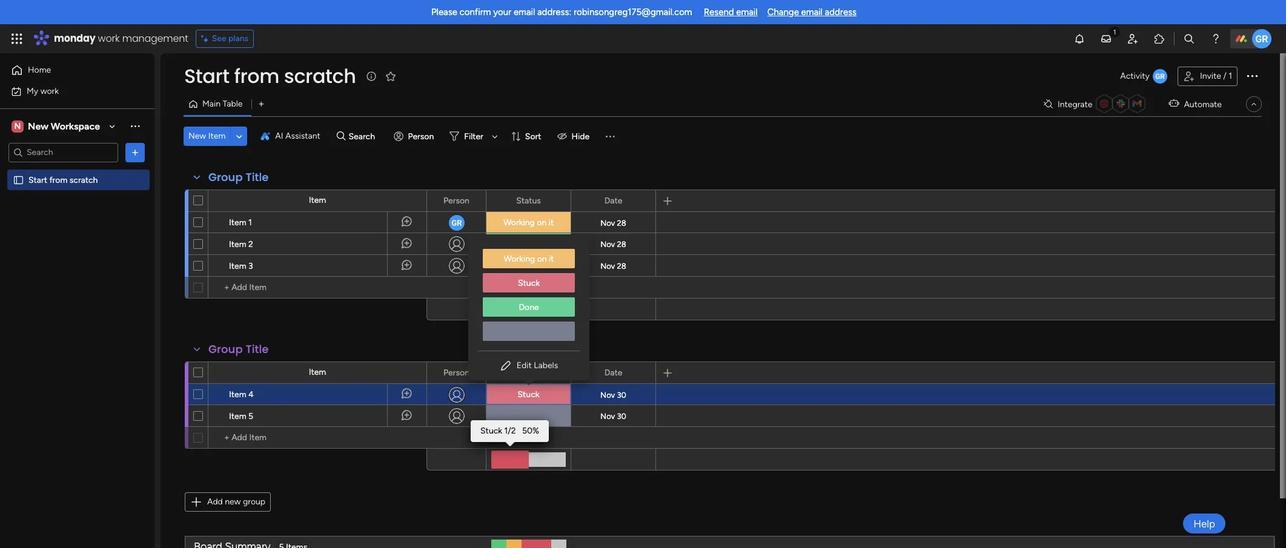 Task type: vqa. For each thing, say whether or not it's contained in the screenshot.
top Title
yes



Task type: locate. For each thing, give the bounding box(es) containing it.
1 vertical spatial 2
[[511, 426, 516, 436]]

Start from scratch field
[[181, 62, 359, 90]]

done down stuck option
[[519, 302, 539, 313]]

new down main
[[189, 131, 206, 141]]

on
[[537, 218, 547, 228], [537, 254, 547, 264]]

scratch down "search in workspace" field
[[70, 175, 98, 185]]

28
[[617, 219, 627, 228], [617, 240, 627, 249], [617, 262, 627, 271]]

0 horizontal spatial 1
[[249, 218, 252, 228]]

working
[[504, 218, 535, 228], [504, 254, 535, 264]]

item 1
[[229, 218, 252, 228]]

1 right invite
[[1229, 71, 1233, 81]]

list box containing working on it
[[469, 239, 590, 351]]

0 vertical spatial 2
[[249, 239, 253, 250]]

/
[[1224, 71, 1227, 81], [508, 426, 511, 436]]

home button
[[7, 61, 130, 80]]

2 date from the top
[[605, 368, 623, 378]]

0 vertical spatial + add item text field
[[215, 281, 421, 295]]

2 vertical spatial person
[[444, 368, 470, 378]]

group title field up item 4
[[205, 342, 272, 358]]

integrate
[[1058, 99, 1093, 109]]

1 vertical spatial nov 28
[[601, 240, 627, 249]]

Date field
[[602, 194, 626, 208], [602, 366, 626, 380]]

0 horizontal spatial 2
[[249, 239, 253, 250]]

1 vertical spatial working
[[504, 254, 535, 264]]

2 email from the left
[[737, 7, 758, 18]]

0 vertical spatial it
[[549, 218, 554, 228]]

1 vertical spatial start from scratch
[[28, 175, 98, 185]]

0 horizontal spatial option
[[0, 169, 155, 172]]

from inside list box
[[49, 175, 68, 185]]

new item
[[189, 131, 226, 141]]

1 horizontal spatial start
[[184, 62, 230, 90]]

dapulse integrations image
[[1044, 100, 1053, 109]]

0 vertical spatial /
[[1224, 71, 1227, 81]]

/ right invite
[[1224, 71, 1227, 81]]

start right public board image
[[28, 175, 47, 185]]

1 vertical spatial status
[[517, 368, 541, 378]]

person for first status field from the top of the page
[[444, 195, 470, 206]]

sort
[[525, 131, 542, 142]]

0 horizontal spatial email
[[514, 7, 535, 18]]

see
[[212, 33, 226, 44]]

0 horizontal spatial new
[[28, 120, 48, 132]]

stuck up done option
[[518, 278, 540, 289]]

from up add view icon
[[234, 62, 279, 90]]

resend
[[704, 7, 734, 18]]

working on it up the working on it "option"
[[504, 218, 554, 228]]

option
[[0, 169, 155, 172], [483, 322, 575, 341]]

invite
[[1201, 71, 1222, 81]]

group title up item 4
[[209, 342, 269, 357]]

start from scratch
[[184, 62, 356, 90], [28, 175, 98, 185]]

3 nov from the top
[[601, 262, 615, 271]]

1 horizontal spatial scratch
[[284, 62, 356, 90]]

filter button
[[445, 127, 502, 146]]

nov 28 for stuck
[[601, 262, 627, 271]]

activity
[[1121, 71, 1150, 81]]

item
[[208, 131, 226, 141], [309, 195, 326, 205], [229, 218, 246, 228], [229, 239, 246, 250], [229, 261, 246, 272], [309, 367, 326, 378], [229, 390, 246, 400], [229, 412, 246, 422]]

ai
[[275, 131, 283, 141]]

work for my
[[40, 86, 59, 96]]

select product image
[[11, 33, 23, 45]]

1 status from the top
[[517, 195, 541, 206]]

invite members image
[[1127, 33, 1140, 45]]

1 horizontal spatial start from scratch
[[184, 62, 356, 90]]

4
[[249, 390, 254, 400]]

new for new item
[[189, 131, 206, 141]]

1 vertical spatial from
[[49, 175, 68, 185]]

2 vertical spatial nov 28
[[601, 262, 627, 271]]

title down ai logo
[[246, 170, 269, 185]]

working on it
[[504, 218, 554, 228], [504, 254, 554, 264]]

add
[[207, 497, 223, 507]]

group up item 4
[[209, 342, 243, 357]]

group title field down the angle down icon
[[205, 170, 272, 185]]

please
[[432, 7, 458, 18]]

status up the working on it "option"
[[517, 195, 541, 206]]

status field up the working on it "option"
[[514, 194, 544, 208]]

scratch left show board description image
[[284, 62, 356, 90]]

1 vertical spatial start
[[28, 175, 47, 185]]

title up 4
[[246, 342, 269, 357]]

group
[[243, 497, 266, 507]]

1 vertical spatial status field
[[514, 366, 544, 380]]

0 vertical spatial group title field
[[205, 170, 272, 185]]

working on it up stuck option
[[504, 254, 554, 264]]

nov for stuck
[[601, 262, 615, 271]]

Person field
[[441, 194, 473, 208], [441, 366, 473, 380]]

Status field
[[514, 194, 544, 208], [514, 366, 544, 380]]

group
[[209, 170, 243, 185], [209, 342, 243, 357]]

+ Add Item text field
[[215, 281, 421, 295], [215, 431, 421, 446]]

arrow down image
[[488, 129, 502, 144]]

0 vertical spatial status field
[[514, 194, 544, 208]]

invite / 1 button
[[1178, 67, 1238, 86]]

workspace selection element
[[12, 119, 102, 134]]

work inside 'my work' button
[[40, 86, 59, 96]]

email right change
[[802, 7, 823, 18]]

1 horizontal spatial 1
[[505, 426, 508, 436]]

1 nov 30 from the top
[[601, 391, 627, 400]]

done up stuck option
[[519, 239, 539, 249]]

1 horizontal spatial from
[[234, 62, 279, 90]]

2 nov 28 from the top
[[601, 240, 627, 249]]

2 vertical spatial 1
[[505, 426, 508, 436]]

options image
[[129, 146, 141, 159]]

help
[[1194, 518, 1216, 530]]

1 vertical spatial 30
[[617, 412, 627, 421]]

monday work management
[[54, 32, 188, 45]]

1 vertical spatial + add item text field
[[215, 431, 421, 446]]

start up main
[[184, 62, 230, 90]]

2 vertical spatial 28
[[617, 262, 627, 271]]

collapse board header image
[[1250, 99, 1260, 109]]

1 vertical spatial 28
[[617, 240, 627, 249]]

0 vertical spatial on
[[537, 218, 547, 228]]

1 vertical spatial scratch
[[70, 175, 98, 185]]

new right n
[[28, 120, 48, 132]]

1 horizontal spatial /
[[1224, 71, 1227, 81]]

0 horizontal spatial start
[[28, 175, 47, 185]]

stuck
[[518, 261, 540, 271], [518, 278, 540, 289], [518, 390, 540, 400], [481, 426, 503, 436]]

0 vertical spatial 28
[[617, 219, 627, 228]]

0 vertical spatial person
[[408, 131, 434, 142]]

person inside popup button
[[408, 131, 434, 142]]

0 vertical spatial option
[[0, 169, 155, 172]]

0 horizontal spatial scratch
[[70, 175, 98, 185]]

start
[[184, 62, 230, 90], [28, 175, 47, 185]]

new item button
[[184, 127, 231, 146]]

0 vertical spatial date field
[[602, 194, 626, 208]]

0 horizontal spatial start from scratch
[[28, 175, 98, 185]]

new
[[28, 120, 48, 132], [189, 131, 206, 141]]

start from scratch up add view icon
[[184, 62, 356, 90]]

0 vertical spatial working
[[504, 218, 535, 228]]

0 vertical spatial nov 30
[[601, 391, 627, 400]]

0 vertical spatial work
[[98, 32, 120, 45]]

2 horizontal spatial email
[[802, 7, 823, 18]]

work right "monday"
[[98, 32, 120, 45]]

group title down the angle down icon
[[209, 170, 269, 185]]

2 + add item text field from the top
[[215, 431, 421, 446]]

group title field for first status field from the top of the page
[[205, 170, 272, 185]]

resend email
[[704, 7, 758, 18]]

robinsongreg175@gmail.com
[[574, 7, 693, 18]]

scratch inside list box
[[70, 175, 98, 185]]

nov
[[601, 219, 615, 228], [601, 240, 615, 249], [601, 262, 615, 271], [601, 391, 615, 400], [601, 412, 615, 421]]

1 28 from the top
[[617, 219, 627, 228]]

0 vertical spatial 30
[[617, 391, 627, 400]]

1 vertical spatial date
[[605, 368, 623, 378]]

1 horizontal spatial work
[[98, 32, 120, 45]]

1 horizontal spatial option
[[483, 322, 575, 341]]

status up '50%'
[[517, 368, 541, 378]]

2 horizontal spatial 1
[[1229, 71, 1233, 81]]

1 vertical spatial on
[[537, 254, 547, 264]]

done
[[519, 239, 539, 249], [519, 302, 539, 313]]

5
[[249, 412, 253, 422]]

1 image
[[1110, 25, 1121, 38]]

0 vertical spatial group
[[209, 170, 243, 185]]

Group Title field
[[205, 170, 272, 185], [205, 342, 272, 358]]

group title field for 1st status field from the bottom
[[205, 342, 272, 358]]

0 horizontal spatial work
[[40, 86, 59, 96]]

1 horizontal spatial email
[[737, 7, 758, 18]]

person field for 1st status field from the bottom
[[441, 366, 473, 380]]

working on it inside "option"
[[504, 254, 554, 264]]

scratch
[[284, 62, 356, 90], [70, 175, 98, 185]]

start from scratch down "search in workspace" field
[[28, 175, 98, 185]]

hide
[[572, 131, 590, 142]]

nov 30
[[601, 391, 627, 400], [601, 412, 627, 421]]

3 28 from the top
[[617, 262, 627, 271]]

add view image
[[259, 100, 264, 109]]

1 horizontal spatial new
[[189, 131, 206, 141]]

person
[[408, 131, 434, 142], [444, 195, 470, 206], [444, 368, 470, 378]]

0 horizontal spatial from
[[49, 175, 68, 185]]

n
[[14, 121, 21, 131]]

1 vertical spatial group
[[209, 342, 243, 357]]

work right my
[[40, 86, 59, 96]]

1 vertical spatial title
[[246, 342, 269, 357]]

main table button
[[184, 95, 252, 114]]

0 vertical spatial 1
[[1229, 71, 1233, 81]]

1 vertical spatial person
[[444, 195, 470, 206]]

2 status from the top
[[517, 368, 541, 378]]

it
[[549, 218, 554, 228], [549, 254, 554, 264]]

person field for first status field from the top of the page
[[441, 194, 473, 208]]

2 date field from the top
[[602, 366, 626, 380]]

it up stuck option
[[549, 254, 554, 264]]

1 vertical spatial nov 30
[[601, 412, 627, 421]]

person button
[[389, 127, 441, 146]]

working up the working on it "option"
[[504, 218, 535, 228]]

option down "search in workspace" field
[[0, 169, 155, 172]]

list box
[[469, 239, 590, 351]]

autopilot image
[[1169, 96, 1180, 111]]

1 vertical spatial /
[[508, 426, 511, 436]]

1 title from the top
[[246, 170, 269, 185]]

see plans button
[[196, 30, 254, 48]]

/ left '50%'
[[508, 426, 511, 436]]

2 28 from the top
[[617, 240, 627, 249]]

1 vertical spatial work
[[40, 86, 59, 96]]

nov 28 for done
[[601, 240, 627, 249]]

0 vertical spatial done
[[519, 239, 539, 249]]

1 group title field from the top
[[205, 170, 272, 185]]

confirm
[[460, 7, 491, 18]]

see plans
[[212, 33, 249, 44]]

1 vertical spatial working on it
[[504, 254, 554, 264]]

1 person field from the top
[[441, 194, 473, 208]]

new inside workspace selection element
[[28, 120, 48, 132]]

1 up item 2
[[249, 218, 252, 228]]

email
[[514, 7, 535, 18], [737, 7, 758, 18], [802, 7, 823, 18]]

email right your
[[514, 7, 535, 18]]

3 email from the left
[[802, 7, 823, 18]]

3
[[249, 261, 253, 272]]

0 vertical spatial status
[[517, 195, 541, 206]]

1 left '50%'
[[505, 426, 508, 436]]

table
[[223, 99, 243, 109]]

main table
[[202, 99, 243, 109]]

1 vertical spatial group title field
[[205, 342, 272, 358]]

0 vertical spatial group title
[[209, 170, 269, 185]]

status field up '50%'
[[514, 366, 544, 380]]

my
[[27, 86, 38, 96]]

50%
[[522, 426, 539, 436]]

group down the angle down icon
[[209, 170, 243, 185]]

1 vertical spatial person field
[[441, 366, 473, 380]]

show board description image
[[365, 70, 379, 82]]

0 vertical spatial date
[[605, 195, 623, 206]]

new for new workspace
[[28, 120, 48, 132]]

2 status field from the top
[[514, 366, 544, 380]]

1 email from the left
[[514, 7, 535, 18]]

2 person field from the top
[[441, 366, 473, 380]]

2 nov from the top
[[601, 240, 615, 249]]

nov for working on it
[[601, 219, 615, 228]]

0 vertical spatial person field
[[441, 194, 473, 208]]

0 vertical spatial title
[[246, 170, 269, 185]]

1 vertical spatial 1
[[249, 218, 252, 228]]

option down done option
[[483, 322, 575, 341]]

title
[[246, 170, 269, 185], [246, 342, 269, 357]]

1 for item 1
[[249, 218, 252, 228]]

2 group title from the top
[[209, 342, 269, 357]]

item 4
[[229, 390, 254, 400]]

2 up 3
[[249, 239, 253, 250]]

1 nov 28 from the top
[[601, 219, 627, 228]]

working up stuck option
[[504, 254, 535, 264]]

inbox image
[[1101, 33, 1113, 45]]

address:
[[538, 7, 572, 18]]

sort button
[[506, 127, 549, 146]]

1 vertical spatial done
[[519, 302, 539, 313]]

invite / 1
[[1201, 71, 1233, 81]]

start from scratch inside list box
[[28, 175, 98, 185]]

edit labels button
[[478, 356, 580, 376]]

on up stuck option
[[537, 254, 547, 264]]

new inside "button"
[[189, 131, 206, 141]]

ai logo image
[[261, 132, 271, 141]]

2 left '50%'
[[511, 426, 516, 436]]

1 status field from the top
[[514, 194, 544, 208]]

from down "search in workspace" field
[[49, 175, 68, 185]]

1
[[1229, 71, 1233, 81], [249, 218, 252, 228], [505, 426, 508, 436]]

stuck option
[[483, 273, 575, 293]]

ai assistant button
[[256, 127, 325, 146]]

from
[[234, 62, 279, 90], [49, 175, 68, 185]]

status
[[517, 195, 541, 206], [517, 368, 541, 378]]

1 nov from the top
[[601, 219, 615, 228]]

on up the working on it "option"
[[537, 218, 547, 228]]

group title
[[209, 170, 269, 185], [209, 342, 269, 357]]

1 vertical spatial group title
[[209, 342, 269, 357]]

1 on from the top
[[537, 218, 547, 228]]

1 vertical spatial option
[[483, 322, 575, 341]]

email right the resend
[[737, 7, 758, 18]]

1 vertical spatial date field
[[602, 366, 626, 380]]

2 on from the top
[[537, 254, 547, 264]]

0 vertical spatial nov 28
[[601, 219, 627, 228]]

30
[[617, 391, 627, 400], [617, 412, 627, 421]]

2 group title field from the top
[[205, 342, 272, 358]]

management
[[122, 32, 188, 45]]

2
[[249, 239, 253, 250], [511, 426, 516, 436]]

1 date field from the top
[[602, 194, 626, 208]]

it up the working on it "option"
[[549, 218, 554, 228]]

stuck 1 / 2
[[481, 426, 516, 436]]

3 nov 28 from the top
[[601, 262, 627, 271]]

person for 1st status field from the bottom
[[444, 368, 470, 378]]

date
[[605, 195, 623, 206], [605, 368, 623, 378]]

nov 28
[[601, 219, 627, 228], [601, 240, 627, 249], [601, 262, 627, 271]]

1 vertical spatial it
[[549, 254, 554, 264]]

28 for working on it
[[617, 219, 627, 228]]



Task type: describe. For each thing, give the bounding box(es) containing it.
stuck left '50%'
[[481, 426, 503, 436]]

add new group
[[207, 497, 266, 507]]

public board image
[[13, 174, 24, 186]]

edit labels
[[517, 361, 558, 371]]

resend email link
[[704, 7, 758, 18]]

0 horizontal spatial /
[[508, 426, 511, 436]]

1 30 from the top
[[617, 391, 627, 400]]

done inside option
[[519, 302, 539, 313]]

address
[[825, 7, 857, 18]]

stuck up stuck option
[[518, 261, 540, 271]]

start inside list box
[[28, 175, 47, 185]]

workspace options image
[[129, 120, 141, 132]]

my work button
[[7, 82, 130, 101]]

menu image
[[604, 130, 617, 142]]

0 vertical spatial scratch
[[284, 62, 356, 90]]

28 for stuck
[[617, 262, 627, 271]]

apps image
[[1154, 33, 1166, 45]]

change
[[768, 7, 799, 18]]

monday
[[54, 32, 96, 45]]

home
[[28, 65, 51, 75]]

please confirm your email address: robinsongreg175@gmail.com
[[432, 7, 693, 18]]

add new group button
[[185, 493, 271, 512]]

Search field
[[346, 128, 382, 145]]

new workspace
[[28, 120, 100, 132]]

stuck down edit labels button
[[518, 390, 540, 400]]

change email address
[[768, 7, 857, 18]]

Search in workspace field
[[25, 145, 101, 159]]

1 for stuck 1 / 2
[[505, 426, 508, 436]]

search everything image
[[1184, 33, 1196, 45]]

automate
[[1185, 99, 1223, 109]]

1 inside button
[[1229, 71, 1233, 81]]

5 nov from the top
[[601, 412, 615, 421]]

start from scratch list box
[[0, 167, 155, 354]]

assistant
[[286, 131, 321, 141]]

hide button
[[553, 127, 597, 146]]

filter
[[464, 131, 484, 142]]

working inside "option"
[[504, 254, 535, 264]]

angle down image
[[236, 132, 242, 141]]

plans
[[229, 33, 249, 44]]

notifications image
[[1074, 33, 1086, 45]]

4 nov from the top
[[601, 391, 615, 400]]

ai assistant
[[275, 131, 321, 141]]

0 vertical spatial start from scratch
[[184, 62, 356, 90]]

1 horizontal spatial 2
[[511, 426, 516, 436]]

email for change email address
[[802, 7, 823, 18]]

your
[[494, 7, 512, 18]]

options image
[[1246, 68, 1260, 83]]

done option
[[483, 298, 575, 317]]

item 3
[[229, 261, 253, 272]]

labels
[[534, 361, 558, 371]]

0 vertical spatial start
[[184, 62, 230, 90]]

28 for done
[[617, 240, 627, 249]]

0 vertical spatial from
[[234, 62, 279, 90]]

item inside "button"
[[208, 131, 226, 141]]

2 group from the top
[[209, 342, 243, 357]]

new
[[225, 497, 241, 507]]

1 + add item text field from the top
[[215, 281, 421, 295]]

1 group title from the top
[[209, 170, 269, 185]]

workspace image
[[12, 120, 24, 133]]

main
[[202, 99, 221, 109]]

my work
[[27, 86, 59, 96]]

it inside the working on it "option"
[[549, 254, 554, 264]]

1 group from the top
[[209, 170, 243, 185]]

item 5
[[229, 412, 253, 422]]

1 date from the top
[[605, 195, 623, 206]]

change email address link
[[768, 7, 857, 18]]

/ inside button
[[1224, 71, 1227, 81]]

nov for done
[[601, 240, 615, 249]]

0 vertical spatial working on it
[[504, 218, 554, 228]]

greg robinson image
[[1253, 29, 1272, 48]]

edit
[[517, 361, 532, 371]]

workspace
[[51, 120, 100, 132]]

stuck inside option
[[518, 278, 540, 289]]

working on it option
[[483, 249, 575, 269]]

item 2
[[229, 239, 253, 250]]

email for resend email
[[737, 7, 758, 18]]

nov 28 for working on it
[[601, 219, 627, 228]]

activity button
[[1116, 67, 1173, 86]]

on inside the working on it "option"
[[537, 254, 547, 264]]

add to favorites image
[[385, 70, 397, 82]]

help image
[[1210, 33, 1223, 45]]

help button
[[1184, 514, 1226, 534]]

2 title from the top
[[246, 342, 269, 357]]

2 30 from the top
[[617, 412, 627, 421]]

2 nov 30 from the top
[[601, 412, 627, 421]]

work for monday
[[98, 32, 120, 45]]

v2 search image
[[337, 130, 346, 143]]



